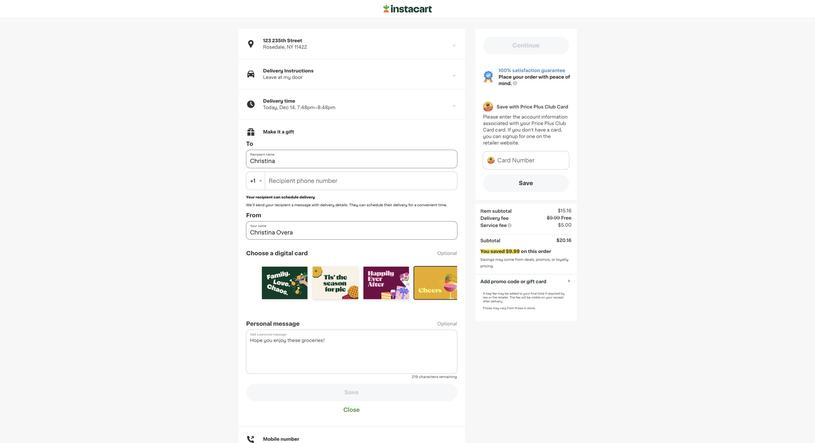Task type: vqa. For each thing, say whether or not it's contained in the screenshot.
"Meat"
no



Task type: locate. For each thing, give the bounding box(es) containing it.
for down don't
[[519, 135, 525, 139]]

0 horizontal spatial plus
[[534, 105, 544, 109]]

please
[[483, 115, 498, 120]]

1 vertical spatial can
[[274, 196, 281, 199]]

one
[[527, 135, 535, 139]]

1 vertical spatial price
[[532, 122, 543, 126]]

card
[[295, 251, 308, 256], [536, 280, 546, 285]]

0 horizontal spatial save
[[497, 105, 508, 109]]

home image
[[383, 4, 432, 14]]

0 vertical spatial you
[[512, 128, 521, 133]]

can inside please enter the account information associated with your price plus club card card. if you don't have a card, you can signup for one on the retailer website.
[[493, 135, 501, 139]]

your up more info about 100% satisfaction guarantee image
[[513, 75, 524, 79]]

club up information
[[545, 105, 556, 109]]

save with price plus club card
[[497, 105, 568, 109]]

of
[[565, 75, 570, 79]]

you up retailer
[[483, 135, 492, 139]]

subtotal
[[492, 209, 512, 214]]

0 vertical spatial order
[[525, 75, 537, 79]]

price
[[520, 105, 533, 109], [532, 122, 543, 126]]

0 vertical spatial may
[[495, 259, 503, 262]]

don't
[[522, 128, 534, 133]]

0 vertical spatial plus
[[534, 105, 544, 109]]

2 horizontal spatial or
[[552, 259, 555, 262]]

from inside savings may come from deals, promos, or loyalty pricing.
[[515, 259, 524, 262]]

recipient down your recipient can schedule delivery at left
[[275, 204, 290, 207]]

1 vertical spatial schedule
[[367, 204, 383, 207]]

1 vertical spatial save
[[519, 181, 533, 186]]

a right it at left
[[282, 130, 285, 134]]

1 horizontal spatial from
[[515, 259, 524, 262]]

Select a country button
[[246, 172, 265, 190]]

0 vertical spatial card
[[557, 105, 568, 109]]

ny
[[287, 45, 293, 49]]

0 vertical spatial gift
[[286, 130, 294, 134]]

a
[[483, 293, 485, 296]]

may for vary
[[493, 307, 499, 310]]

2 vertical spatial can
[[359, 204, 366, 207]]

Hope you enjoy these groceries! text field
[[246, 331, 457, 374]]

1 horizontal spatial the
[[513, 115, 520, 120]]

save for save with price plus club card
[[497, 105, 508, 109]]

0 vertical spatial on
[[536, 135, 542, 139]]

a right have
[[547, 128, 550, 133]]

with inside place your order with peace of mind.
[[539, 75, 549, 79]]

2 vertical spatial on
[[541, 297, 545, 300]]

peace
[[550, 75, 564, 79]]

from right vary
[[507, 307, 514, 310]]

can down card.
[[493, 135, 501, 139]]

$20.16
[[557, 239, 572, 243]]

1 vertical spatial plus
[[545, 122, 554, 126]]

your inside please enter the account information associated with your price plus club card card. if you don't have a card, you can signup for one on the retailer website.
[[520, 122, 531, 126]]

card,
[[551, 128, 562, 133]]

club up card,
[[555, 122, 566, 126]]

message down your recipient can schedule delivery at left
[[294, 204, 311, 207]]

card down the associated on the right of page
[[483, 128, 494, 133]]

order
[[525, 75, 537, 79], [538, 250, 551, 254]]

law
[[483, 297, 488, 300]]

0 horizontal spatial the
[[492, 297, 497, 300]]

you right if
[[512, 128, 521, 133]]

your down if
[[546, 297, 553, 300]]

if
[[508, 128, 511, 133]]

0 horizontal spatial $9.99
[[506, 250, 520, 254]]

save for save
[[519, 181, 533, 186]]

1 horizontal spatial order
[[538, 250, 551, 254]]

0 vertical spatial the
[[513, 115, 520, 120]]

the
[[513, 115, 520, 120], [543, 135, 551, 139], [492, 297, 497, 300]]

your
[[246, 196, 255, 199]]

gift up final
[[527, 280, 535, 285]]

price up account
[[520, 105, 533, 109]]

0 vertical spatial save
[[497, 105, 508, 109]]

1 vertical spatial be
[[527, 297, 531, 300]]

100% satisfaction guarantee
[[499, 68, 565, 73]]

1 vertical spatial the
[[543, 135, 551, 139]]

after
[[483, 301, 490, 303]]

0 vertical spatial optional
[[437, 252, 457, 256]]

0 vertical spatial card
[[295, 251, 308, 256]]

$9.99 free
[[547, 216, 572, 221]]

delivery instructions image
[[451, 73, 457, 79]]

1 horizontal spatial for
[[519, 135, 525, 139]]

0 horizontal spatial from
[[507, 307, 514, 310]]

or right code
[[521, 280, 525, 285]]

delivery inside 'delivery time today, dec 14, 7:48pm–8:48pm'
[[263, 99, 283, 103]]

rosedale,
[[263, 45, 286, 49]]

1 vertical spatial gift
[[527, 280, 535, 285]]

0 horizontal spatial delivery
[[300, 196, 315, 199]]

can
[[493, 135, 501, 139], [274, 196, 281, 199], [359, 204, 366, 207]]

123 235th street rosedale, ny 11422
[[263, 38, 307, 49]]

have
[[535, 128, 546, 133]]

a
[[547, 128, 550, 133], [282, 130, 285, 134], [291, 204, 294, 207], [414, 204, 416, 207], [270, 251, 274, 256]]

recipient
[[256, 196, 273, 199], [275, 204, 290, 207]]

order up promos,
[[538, 250, 551, 254]]

delivery inside delivery instructions leave at my door
[[263, 69, 283, 73]]

1 horizontal spatial save
[[519, 181, 533, 186]]

plus inside please enter the account information associated with your price plus club card card. if you don't have a card, you can signup for one on the retailer website.
[[545, 122, 554, 126]]

gift right it at left
[[286, 130, 294, 134]]

may down delivery.
[[493, 307, 499, 310]]

1 vertical spatial from
[[507, 307, 514, 310]]

from down you saved $9.99 on this order at the bottom right
[[515, 259, 524, 262]]

we'll send your recipient a message with delivery details. they can schedule their delivery for a convenient time.
[[246, 204, 447, 207]]

message
[[294, 204, 311, 207], [273, 322, 300, 327]]

with down guarantee at the top of the page
[[539, 75, 549, 79]]

can right your
[[274, 196, 281, 199]]

send
[[256, 204, 265, 207]]

can right they
[[359, 204, 366, 207]]

close
[[343, 408, 360, 413]]

1 vertical spatial or
[[521, 280, 525, 285]]

a down your recipient can schedule delivery at left
[[291, 204, 294, 207]]

1 horizontal spatial gift
[[527, 280, 535, 285]]

card
[[557, 105, 568, 109], [483, 128, 494, 133]]

card right digital
[[295, 251, 308, 256]]

plus
[[534, 105, 544, 109], [545, 122, 554, 126]]

delivery up leave
[[263, 69, 283, 73]]

time
[[284, 99, 295, 103]]

1 vertical spatial you
[[483, 135, 492, 139]]

may inside savings may come from deals, promos, or loyalty pricing.
[[495, 259, 503, 262]]

0 vertical spatial message
[[294, 204, 311, 207]]

your up will
[[523, 293, 530, 296]]

make it a gift
[[263, 130, 294, 134]]

delivery up the today,
[[263, 99, 283, 103]]

your
[[513, 75, 524, 79], [520, 122, 531, 126], [265, 204, 274, 207], [523, 293, 530, 296], [546, 297, 553, 300]]

the up delivery.
[[492, 297, 497, 300]]

1 vertical spatial for
[[408, 204, 413, 207]]

be right will
[[527, 297, 531, 300]]

2 horizontal spatial can
[[493, 135, 501, 139]]

delivery for leave
[[263, 69, 283, 73]]

219 characters remaining
[[412, 376, 457, 380]]

saved
[[491, 250, 505, 254]]

vary
[[500, 307, 506, 310]]

1 horizontal spatial you
[[512, 128, 521, 133]]

receipt
[[553, 297, 564, 300]]

0 horizontal spatial can
[[274, 196, 281, 199]]

Your name text field
[[246, 222, 457, 240]]

from for those
[[507, 307, 514, 310]]

recipient up send on the left top
[[256, 196, 273, 199]]

may up retailer.
[[498, 293, 504, 296]]

'cheers' text on a yellow background next to a martini glass with strawberry image
[[414, 267, 460, 300]]

will
[[521, 297, 526, 300]]

with up if
[[509, 122, 519, 126]]

guarantee
[[541, 68, 565, 73]]

you
[[512, 128, 521, 133], [483, 135, 492, 139]]

total
[[538, 293, 544, 296]]

0 vertical spatial for
[[519, 135, 525, 139]]

delivery for today,
[[263, 99, 283, 103]]

$9.99
[[547, 216, 560, 221], [506, 250, 520, 254]]

0 vertical spatial can
[[493, 135, 501, 139]]

with inside please enter the account information associated with your price plus club card card. if you don't have a card, you can signup for one on the retailer website.
[[509, 122, 519, 126]]

2 vertical spatial the
[[492, 297, 497, 300]]

the inside a bag fee may be added to your final total if required by law or the retailer. the fee will be visible on your receipt after delivery.
[[492, 297, 497, 300]]

0 horizontal spatial or
[[489, 297, 492, 300]]

information
[[541, 115, 568, 120]]

on left this
[[521, 250, 527, 254]]

0 vertical spatial from
[[515, 259, 524, 262]]

1 vertical spatial optional
[[437, 322, 457, 327]]

0 vertical spatial or
[[552, 259, 555, 262]]

2 optional from the top
[[437, 322, 457, 327]]

1 optional from the top
[[437, 252, 457, 256]]

0 vertical spatial delivery
[[263, 69, 283, 73]]

or down bag
[[489, 297, 492, 300]]

details.
[[335, 204, 348, 207]]

1 vertical spatial $9.99
[[506, 250, 520, 254]]

or left loyalty
[[552, 259, 555, 262]]

save inside save button
[[519, 181, 533, 186]]

may down saved
[[495, 259, 503, 262]]

1 horizontal spatial card
[[557, 105, 568, 109]]

card inside button
[[536, 280, 546, 285]]

pricing.
[[480, 265, 494, 269]]

added
[[509, 293, 519, 296]]

you
[[480, 250, 489, 254]]

1 horizontal spatial delivery
[[320, 204, 335, 207]]

your up don't
[[520, 122, 531, 126]]

0 vertical spatial schedule
[[281, 196, 299, 199]]

with
[[539, 75, 549, 79], [509, 105, 519, 109], [509, 122, 519, 126], [312, 204, 319, 207]]

1 vertical spatial club
[[555, 122, 566, 126]]

2 vertical spatial may
[[493, 307, 499, 310]]

on down have
[[536, 135, 542, 139]]

1 horizontal spatial card
[[536, 280, 546, 285]]

order down 100% satisfaction guarantee
[[525, 75, 537, 79]]

0 horizontal spatial order
[[525, 75, 537, 79]]

1 horizontal spatial plus
[[545, 122, 554, 126]]

1 vertical spatial recipient
[[275, 204, 290, 207]]

on down total
[[541, 297, 545, 300]]

0 horizontal spatial card
[[483, 128, 494, 133]]

100%
[[499, 68, 511, 73]]

retailer
[[483, 141, 499, 146]]

price up have
[[532, 122, 543, 126]]

$9.99 up come
[[506, 250, 520, 254]]

subtotal
[[480, 239, 500, 244]]

for left convenient
[[408, 204, 413, 207]]

card up information
[[557, 105, 568, 109]]

your inside place your order with peace of mind.
[[513, 75, 524, 79]]

1 horizontal spatial can
[[359, 204, 366, 207]]

the down have
[[543, 135, 551, 139]]

order inside place your order with peace of mind.
[[525, 75, 537, 79]]

1 vertical spatial delivery
[[263, 99, 283, 103]]

it
[[277, 130, 281, 134]]

for
[[519, 135, 525, 139], [408, 204, 413, 207]]

save down the card number text box
[[519, 181, 533, 186]]

1 horizontal spatial be
[[527, 297, 531, 300]]

2 horizontal spatial delivery
[[393, 204, 408, 207]]

0 horizontal spatial card
[[295, 251, 308, 256]]

be up retailer.
[[505, 293, 509, 296]]

fee down subtotal
[[501, 217, 509, 221]]

place
[[499, 75, 512, 79]]

your right send on the left top
[[265, 204, 274, 207]]

item
[[480, 209, 491, 214]]

time.
[[438, 204, 447, 207]]

save up enter
[[497, 105, 508, 109]]

2 vertical spatial or
[[489, 297, 492, 300]]

from
[[515, 259, 524, 262], [507, 307, 514, 310]]

0 vertical spatial be
[[505, 293, 509, 296]]

1 vertical spatial card
[[483, 128, 494, 133]]

gift
[[286, 130, 294, 134], [527, 280, 535, 285]]

$9.99 left free
[[547, 216, 560, 221]]

1 vertical spatial may
[[498, 293, 504, 296]]

Recipient name text field
[[246, 150, 457, 168]]

message right personal
[[273, 322, 300, 327]]

plus down information
[[545, 122, 554, 126]]

service fee
[[480, 224, 507, 228]]

optional for personal message
[[437, 322, 457, 327]]

bag
[[486, 293, 492, 296]]

required
[[548, 293, 560, 296]]

1 horizontal spatial or
[[521, 280, 525, 285]]

more info about 100% satisfaction guarantee image
[[513, 81, 518, 86]]

the right enter
[[513, 115, 520, 120]]

delivery up service
[[480, 217, 500, 221]]

1 vertical spatial card
[[536, 280, 546, 285]]

plus up account
[[534, 105, 544, 109]]

delivery
[[263, 69, 283, 73], [263, 99, 283, 103], [480, 217, 500, 221]]

on
[[536, 135, 542, 139], [521, 250, 527, 254], [541, 297, 545, 300]]

a inside please enter the account information associated with your price plus club card card. if you don't have a card, you can signup for one on the retailer website.
[[547, 128, 550, 133]]

0 vertical spatial recipient
[[256, 196, 273, 199]]

by
[[561, 293, 565, 296]]

card up total
[[536, 280, 546, 285]]

0 vertical spatial $9.99
[[547, 216, 560, 221]]



Task type: describe. For each thing, give the bounding box(es) containing it.
0 vertical spatial price
[[520, 105, 533, 109]]

$15.16
[[558, 209, 572, 214]]

1 horizontal spatial schedule
[[367, 204, 383, 207]]

delivery time image
[[451, 103, 457, 109]]

those
[[515, 307, 523, 310]]

the
[[510, 297, 515, 300]]

a left convenient
[[414, 204, 416, 207]]

fee down delivery fee
[[499, 224, 507, 228]]

1 vertical spatial on
[[521, 250, 527, 254]]

may for come
[[495, 259, 503, 262]]

to
[[520, 293, 523, 296]]

signup
[[502, 135, 518, 139]]

0 horizontal spatial you
[[483, 135, 492, 139]]

0 horizontal spatial gift
[[286, 130, 294, 134]]

make
[[263, 130, 276, 134]]

item subtotal
[[480, 209, 512, 214]]

219
[[412, 376, 418, 380]]

optional for choose a digital card
[[437, 252, 457, 256]]

1 horizontal spatial recipient
[[275, 204, 290, 207]]

delivery fee
[[480, 217, 509, 221]]

or inside a bag fee may be added to your final total if required by law or the retailer. the fee will be visible on your receipt after delivery.
[[489, 297, 492, 300]]

delivery.
[[491, 301, 503, 303]]

2 vertical spatial delivery
[[480, 217, 500, 221]]

gift inside button
[[527, 280, 535, 285]]

dec
[[279, 105, 289, 110]]

website.
[[500, 141, 519, 146]]

1 vertical spatial order
[[538, 250, 551, 254]]

mobile
[[263, 438, 280, 442]]

delivery time today, dec 14, 7:48pm–8:48pm
[[263, 99, 335, 110]]

0 horizontal spatial be
[[505, 293, 509, 296]]

delivery address image
[[451, 43, 457, 48]]

0 horizontal spatial for
[[408, 204, 413, 207]]

we'll
[[246, 204, 255, 207]]

0 vertical spatial club
[[545, 105, 556, 109]]

or inside button
[[521, 280, 525, 285]]

today,
[[263, 105, 278, 110]]

promos,
[[536, 259, 551, 262]]

visible
[[531, 297, 541, 300]]

choose
[[246, 251, 269, 256]]

add promo code or gift card
[[480, 280, 546, 285]]

to
[[246, 142, 253, 147]]

leave
[[263, 75, 277, 80]]

delivery instructions leave at my door
[[263, 69, 314, 80]]

if
[[545, 293, 547, 296]]

place your order with peace of mind.
[[499, 75, 570, 86]]

a bag fee may be added to your final total if required by law or the retailer. the fee will be visible on your receipt after delivery.
[[483, 293, 565, 303]]

final
[[531, 293, 537, 296]]

free
[[561, 216, 572, 221]]

card.
[[495, 128, 507, 133]]

code
[[508, 280, 520, 285]]

price inside please enter the account information associated with your price plus club card card. if you don't have a card, you can signup for one on the retailer website.
[[532, 122, 543, 126]]

remaining
[[439, 376, 457, 380]]

club inside please enter the account information associated with your price plus club card card. if you don't have a card, you can signup for one on the retailer website.
[[555, 122, 566, 126]]

from for deals,
[[515, 259, 524, 262]]

235th
[[272, 38, 286, 43]]

1 vertical spatial message
[[273, 322, 300, 327]]

card inside please enter the account information associated with your price plus club card card. if you don't have a card, you can signup for one on the retailer website.
[[483, 128, 494, 133]]

deals,
[[525, 259, 535, 262]]

you saved $9.99 on this order
[[480, 250, 551, 254]]

promo
[[491, 280, 506, 285]]

in
[[524, 307, 527, 310]]

personal message
[[246, 322, 300, 327]]

or inside savings may come from deals, promos, or loyalty pricing.
[[552, 259, 555, 262]]

store.
[[527, 307, 536, 310]]

instructions
[[284, 69, 314, 73]]

2 horizontal spatial the
[[543, 135, 551, 139]]

14,
[[290, 105, 296, 110]]

prices may vary from those in store.
[[483, 307, 536, 310]]

associated
[[483, 122, 508, 126]]

+1
[[250, 178, 256, 184]]

'happily ever after' on a purple card with gifts in the background image
[[363, 267, 409, 300]]

enter
[[500, 115, 512, 120]]

your recipient can schedule delivery
[[246, 196, 315, 199]]

$5.00
[[558, 223, 572, 228]]

close button
[[336, 405, 368, 417]]

at
[[278, 75, 282, 80]]

on inside please enter the account information associated with your price plus club card card. if you don't have a card, you can signup for one on the retailer website.
[[536, 135, 542, 139]]

digital
[[275, 251, 293, 256]]

a left digital
[[270, 251, 274, 256]]

mind.
[[499, 81, 512, 86]]

my
[[284, 75, 291, 80]]

'this is the season for pie' written beside a pie on a white background image
[[313, 267, 358, 300]]

Recipient phone number telephone field
[[265, 172, 457, 190]]

11422
[[295, 45, 307, 49]]

satisfaction
[[512, 68, 540, 73]]

Card Number text field
[[497, 152, 569, 170]]

come
[[504, 259, 514, 262]]

they
[[349, 204, 358, 207]]

with left details.
[[312, 204, 319, 207]]

0 horizontal spatial recipient
[[256, 196, 273, 199]]

7:48pm–8:48pm
[[297, 105, 335, 110]]

their
[[384, 204, 392, 207]]

service
[[480, 224, 498, 228]]

0 horizontal spatial schedule
[[281, 196, 299, 199]]

add promo code or gift card button
[[480, 279, 546, 286]]

may inside a bag fee may be added to your final total if required by law or the retailer. the fee will be visible on your receipt after delivery.
[[498, 293, 504, 296]]

characters
[[419, 376, 438, 380]]

on inside a bag fee may be added to your final total if required by law or the retailer. the fee will be visible on your receipt after delivery.
[[541, 297, 545, 300]]

account
[[521, 115, 540, 120]]

savings may come from deals, promos, or loyalty pricing.
[[480, 259, 569, 269]]

'family. love. chaos.' written beside a plate of food on a green background image
[[262, 267, 307, 300]]

1 horizontal spatial $9.99
[[547, 216, 560, 221]]

fee down to
[[516, 297, 521, 300]]

personal
[[246, 322, 272, 327]]

number
[[281, 438, 299, 442]]

door
[[292, 75, 303, 80]]

from
[[246, 213, 261, 218]]

prices
[[483, 307, 492, 310]]

123
[[263, 38, 271, 43]]

with up enter
[[509, 105, 519, 109]]

save button
[[483, 175, 569, 192]]

from group
[[246, 212, 457, 240]]

fee right bag
[[492, 293, 497, 296]]

for inside please enter the account information associated with your price plus club card card. if you don't have a card, you can signup for one on the retailer website.
[[519, 135, 525, 139]]



